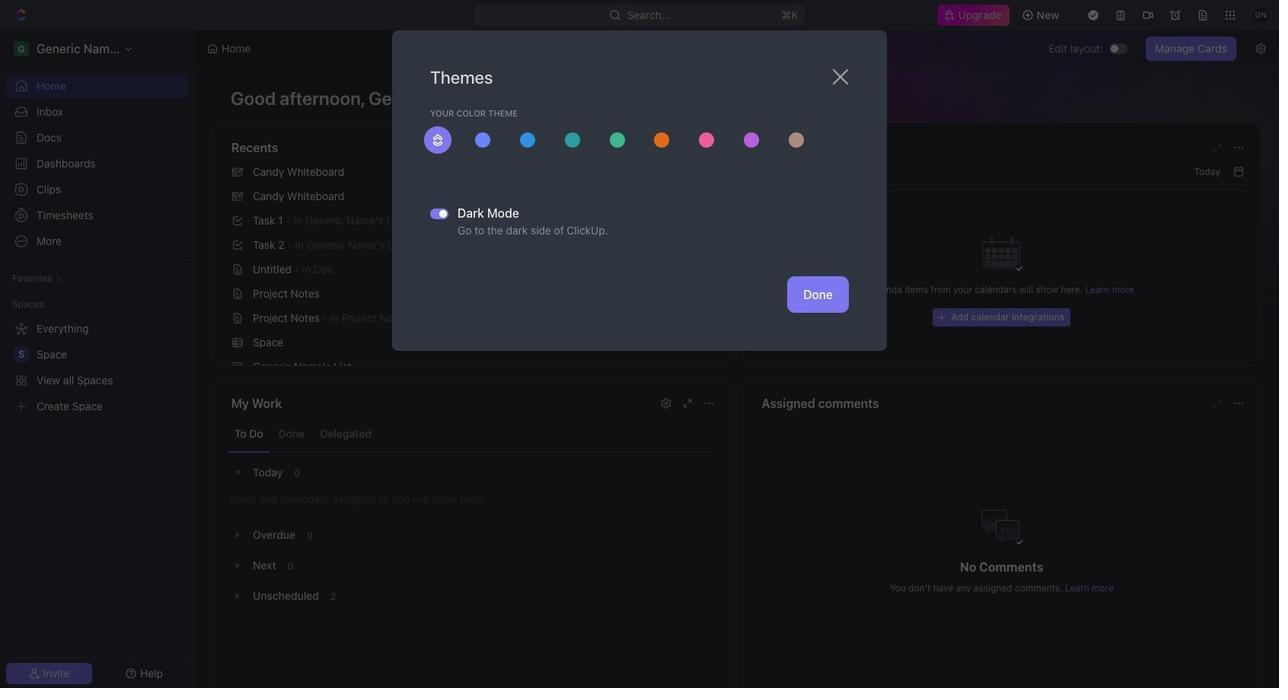 Task type: locate. For each thing, give the bounding box(es) containing it.
dialog
[[392, 30, 887, 351]]

tree inside sidebar navigation
[[6, 317, 187, 419]]

tab list
[[228, 416, 715, 453]]

tree
[[6, 317, 187, 419]]



Task type: vqa. For each thing, say whether or not it's contained in the screenshot.
leftmost user group 'icon'
no



Task type: describe. For each thing, give the bounding box(es) containing it.
sidebar navigation
[[0, 30, 194, 688]]



